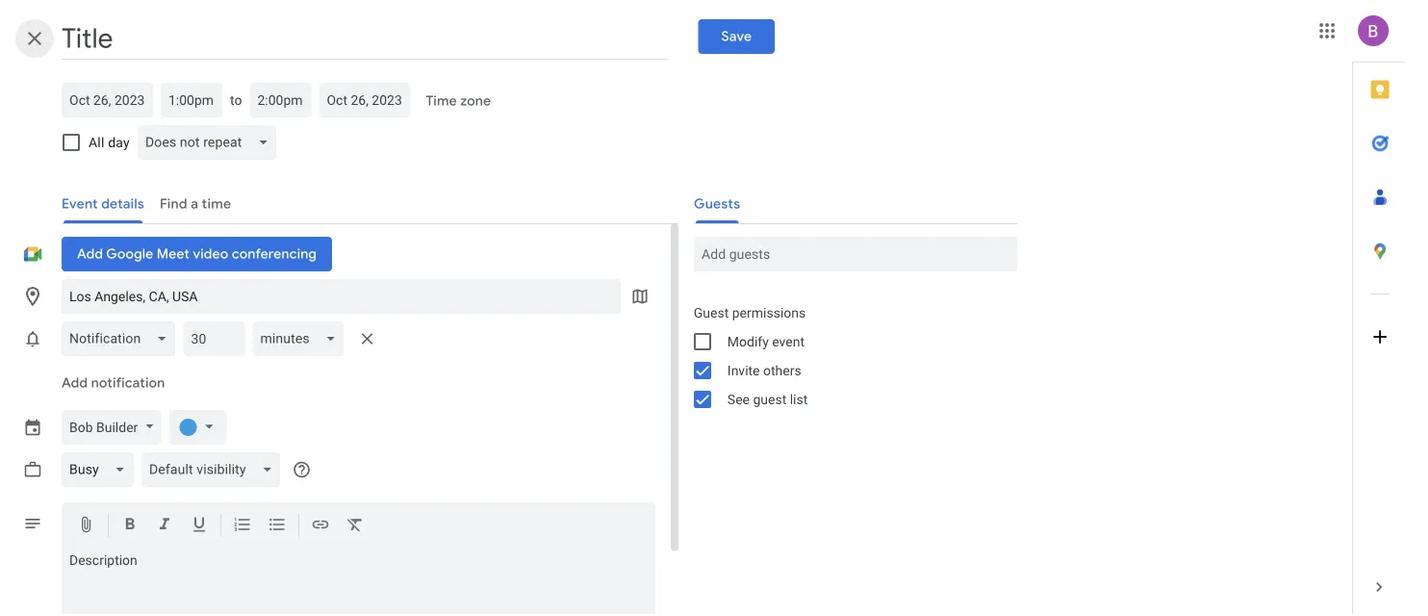 Task type: describe. For each thing, give the bounding box(es) containing it.
see
[[727, 391, 750, 407]]

see guest list
[[727, 391, 808, 407]]

list
[[790, 391, 808, 407]]

guest permissions
[[694, 305, 806, 320]]

Minutes in advance for notification number field
[[191, 321, 237, 356]]

time
[[426, 92, 457, 110]]

italic image
[[155, 515, 174, 538]]

formatting options toolbar
[[62, 502, 655, 549]]

insert link image
[[311, 515, 330, 538]]

description
[[69, 552, 137, 568]]

Start date text field
[[69, 89, 145, 112]]

guest
[[753, 391, 787, 407]]

Guests text field
[[701, 237, 1009, 271]]

time zone
[[426, 92, 491, 110]]

invite
[[727, 362, 760, 378]]

save
[[721, 28, 752, 45]]

time zone button
[[418, 84, 499, 118]]

to
[[230, 92, 242, 108]]

modify
[[727, 333, 769, 349]]

bob
[[69, 419, 93, 435]]

End date text field
[[327, 89, 403, 112]]

others
[[763, 362, 801, 378]]

zone
[[460, 92, 491, 110]]

Title text field
[[62, 17, 667, 60]]

numbered list image
[[233, 515, 252, 538]]

group containing guest permissions
[[678, 298, 1017, 414]]

End time text field
[[257, 89, 304, 112]]

builder
[[96, 419, 138, 435]]



Task type: locate. For each thing, give the bounding box(es) containing it.
tab list
[[1353, 63, 1406, 560]]

None field
[[137, 125, 284, 160], [62, 321, 183, 356], [253, 321, 352, 356], [62, 452, 141, 487], [141, 452, 288, 487], [137, 125, 284, 160], [62, 321, 183, 356], [253, 321, 352, 356], [62, 452, 141, 487], [141, 452, 288, 487]]

save button
[[698, 19, 775, 54]]

event
[[772, 333, 805, 349]]

underline image
[[190, 515, 209, 538]]

Start time text field
[[168, 89, 215, 112]]

bob builder
[[69, 419, 138, 435]]

Description text field
[[62, 552, 655, 614]]

bulleted list image
[[268, 515, 287, 538]]

guest
[[694, 305, 729, 320]]

day
[[108, 134, 130, 150]]

invite others
[[727, 362, 801, 378]]

add notification
[[62, 374, 165, 392]]

permissions
[[732, 305, 806, 320]]

Location text field
[[69, 279, 613, 314]]

all
[[89, 134, 104, 150]]

30 minutes before element
[[62, 318, 383, 360]]

modify event
[[727, 333, 805, 349]]

remove formatting image
[[346, 515, 365, 538]]

add
[[62, 374, 88, 392]]

group
[[678, 298, 1017, 414]]

all day
[[89, 134, 130, 150]]

add notification button
[[54, 360, 173, 406]]

notification
[[91, 374, 165, 392]]

bold image
[[120, 515, 140, 538]]



Task type: vqa. For each thing, say whether or not it's contained in the screenshot.
5 Element
no



